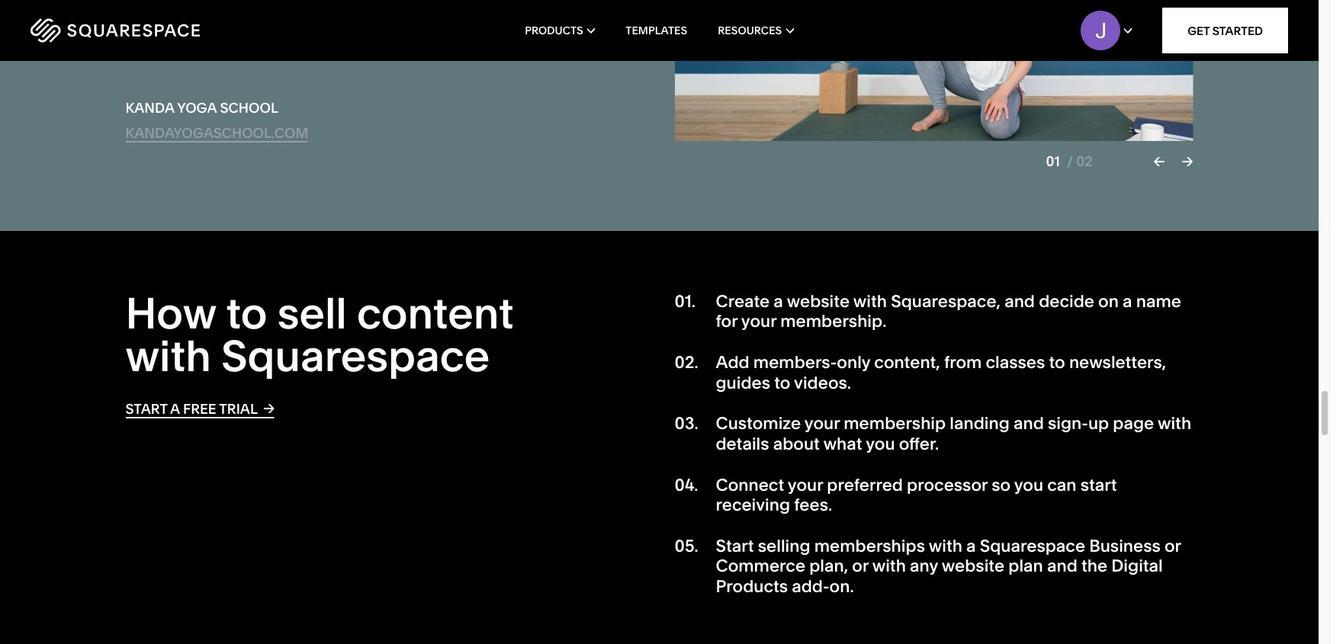 Task type: vqa. For each thing, say whether or not it's contained in the screenshot.
LOGO
no



Task type: describe. For each thing, give the bounding box(es) containing it.
with down connect your preferred processor so you can start receiving fees.
[[929, 536, 963, 557]]

processor
[[907, 475, 988, 496]]

your inside create a website with squarespace, and decide on a name for your membership.
[[742, 312, 777, 332]]

add
[[716, 353, 750, 373]]

squarespace for content
[[221, 330, 490, 382]]

name
[[1137, 291, 1182, 312]]

products button
[[525, 0, 595, 61]]

membership
[[844, 414, 946, 435]]

how
[[126, 288, 216, 339]]

videos.
[[794, 373, 852, 393]]

digital
[[1112, 557, 1164, 577]]

offer.
[[899, 434, 940, 455]]

get started
[[1188, 23, 1264, 38]]

how to sell content with squarespace
[[126, 288, 514, 382]]

kanda yoga school kandayogaschool.com
[[126, 99, 309, 142]]

squarespace,
[[891, 291, 1001, 312]]

resources button
[[718, 0, 794, 61]]

/
[[1068, 153, 1074, 170]]

connect your preferred processor so you can start receiving fees.
[[716, 475, 1118, 516]]

kanda yoga school website image
[[675, 0, 1194, 141]]

your for customize
[[805, 414, 840, 435]]

add members-only content, from classes to newsletters, guides to videos.
[[716, 353, 1167, 393]]

landing
[[950, 414, 1010, 435]]

on.
[[830, 577, 854, 597]]

you inside connect your preferred processor so you can start receiving fees.
[[1015, 475, 1044, 496]]

plan,
[[810, 557, 849, 577]]

templates link
[[626, 0, 688, 61]]

01 / 02
[[1047, 153, 1093, 170]]

plan
[[1009, 557, 1044, 577]]

a right on
[[1123, 291, 1133, 312]]

with inside how to sell content with squarespace
[[126, 330, 211, 382]]

website inside start selling memberships with a squarespace business or commerce plan, or with any website plan and the digital products add-on.
[[942, 557, 1005, 577]]

←
[[1154, 153, 1166, 170]]

up
[[1089, 414, 1110, 435]]

a inside start selling memberships with a squarespace business or commerce plan, or with any website plan and the digital products add-on.
[[967, 536, 976, 557]]

0 horizontal spatial or
[[853, 557, 869, 577]]

start for start a free trial →
[[126, 401, 167, 418]]

kandayogaschool.com link
[[126, 124, 309, 142]]

commerce
[[716, 557, 806, 577]]

1 horizontal spatial to
[[775, 373, 791, 393]]

on
[[1099, 291, 1119, 312]]

products inside button
[[525, 24, 584, 37]]

preferred
[[827, 475, 904, 496]]

squarespace for with
[[980, 536, 1086, 557]]

templates
[[626, 24, 688, 37]]

memberships
[[815, 536, 926, 557]]

with inside create a website with squarespace, and decide on a name for your membership.
[[854, 291, 888, 312]]

business
[[1090, 536, 1161, 557]]

customize
[[716, 414, 801, 435]]

kandayogaschool.com
[[126, 124, 309, 142]]



Task type: locate. For each thing, give the bounding box(es) containing it.
classes
[[986, 353, 1046, 373]]

1 horizontal spatial start
[[716, 536, 754, 557]]

1 horizontal spatial or
[[1165, 536, 1182, 557]]

website up members-
[[787, 291, 850, 312]]

1 vertical spatial squarespace
[[980, 536, 1086, 557]]

your inside customize your membership landing and sign-up page with details about what you offer.
[[805, 414, 840, 435]]

and inside create a website with squarespace, and decide on a name for your membership.
[[1005, 291, 1036, 312]]

your down videos.
[[805, 414, 840, 435]]

start left 'free'
[[126, 401, 167, 418]]

start
[[126, 401, 167, 418], [716, 536, 754, 557]]

kanda
[[126, 99, 175, 117]]

with up only
[[854, 291, 888, 312]]

so
[[992, 475, 1011, 496]]

the
[[1082, 557, 1108, 577]]

start for start selling memberships with a squarespace business or commerce plan, or with any website plan and the digital products add-on.
[[716, 536, 754, 557]]

and left sign-
[[1014, 414, 1045, 435]]

2 vertical spatial and
[[1048, 557, 1078, 577]]

start a free trial →
[[126, 400, 275, 418]]

details
[[716, 434, 770, 455]]

your inside connect your preferred processor so you can start receiving fees.
[[788, 475, 824, 496]]

only
[[837, 353, 871, 373]]

1 vertical spatial start
[[716, 536, 754, 557]]

with up start a free trial →
[[126, 330, 211, 382]]

for
[[716, 312, 738, 332]]

1 horizontal spatial →
[[1183, 153, 1194, 170]]

← button
[[1154, 153, 1166, 170]]

from
[[945, 353, 982, 373]]

with inside customize your membership landing and sign-up page with details about what you offer.
[[1158, 414, 1192, 435]]

0 vertical spatial you
[[866, 434, 896, 455]]

selling
[[758, 536, 811, 557]]

with left any
[[873, 557, 906, 577]]

and inside start selling memberships with a squarespace business or commerce plan, or with any website plan and the digital products add-on.
[[1048, 557, 1078, 577]]

0 vertical spatial and
[[1005, 291, 1036, 312]]

and left the
[[1048, 557, 1078, 577]]

about
[[774, 434, 820, 455]]

1 vertical spatial your
[[805, 414, 840, 435]]

1 horizontal spatial products
[[716, 577, 788, 597]]

2 vertical spatial your
[[788, 475, 824, 496]]

to left sell in the left of the page
[[226, 288, 268, 339]]

website right any
[[942, 557, 1005, 577]]

website
[[787, 291, 850, 312], [942, 557, 1005, 577]]

squarespace inside start selling memberships with a squarespace business or commerce plan, or with any website plan and the digital products add-on.
[[980, 536, 1086, 557]]

0 vertical spatial →
[[1183, 153, 1194, 170]]

squarespace logo link
[[31, 18, 282, 43]]

start inside start selling memberships with a squarespace business or commerce plan, or with any website plan and the digital products add-on.
[[716, 536, 754, 557]]

get started link
[[1163, 8, 1289, 53]]

0 vertical spatial start
[[126, 401, 167, 418]]

→ inside start a free trial →
[[264, 400, 275, 417]]

your for connect
[[788, 475, 824, 496]]

1 horizontal spatial squarespace
[[980, 536, 1086, 557]]

01
[[1047, 153, 1060, 170]]

you
[[866, 434, 896, 455], [1015, 475, 1044, 496]]

sell
[[277, 288, 347, 339]]

→ right ←
[[1183, 153, 1194, 170]]

create
[[716, 291, 770, 312]]

resources
[[718, 24, 782, 37]]

0 vertical spatial website
[[787, 291, 850, 312]]

start
[[1081, 475, 1118, 496]]

content
[[357, 288, 514, 339]]

squarespace inside how to sell content with squarespace
[[221, 330, 490, 382]]

with
[[854, 291, 888, 312], [126, 330, 211, 382], [1158, 414, 1192, 435], [929, 536, 963, 557], [873, 557, 906, 577]]

0 horizontal spatial products
[[525, 24, 584, 37]]

get
[[1188, 23, 1211, 38]]

yoga
[[177, 99, 217, 117]]

a left 'free'
[[170, 401, 180, 418]]

a right any
[[967, 536, 976, 557]]

sign-
[[1049, 414, 1089, 435]]

your
[[742, 312, 777, 332], [805, 414, 840, 435], [788, 475, 824, 496]]

can
[[1048, 475, 1077, 496]]

content,
[[875, 353, 941, 373]]

→ button
[[1183, 153, 1194, 170]]

membership.
[[781, 312, 887, 332]]

1 vertical spatial website
[[942, 557, 1005, 577]]

products
[[525, 24, 584, 37], [716, 577, 788, 597]]

0 vertical spatial squarespace
[[221, 330, 490, 382]]

02
[[1077, 153, 1093, 170]]

guides
[[716, 373, 771, 393]]

you right what
[[866, 434, 896, 455]]

start selling memberships with a squarespace business or commerce plan, or with any website plan and the digital products add-on.
[[716, 536, 1182, 597]]

or right plan,
[[853, 557, 869, 577]]

page
[[1114, 414, 1155, 435]]

2 horizontal spatial to
[[1050, 353, 1066, 373]]

a right create at the right top of the page
[[774, 291, 784, 312]]

add-
[[792, 577, 830, 597]]

0 vertical spatial your
[[742, 312, 777, 332]]

0 vertical spatial products
[[525, 24, 584, 37]]

1 vertical spatial and
[[1014, 414, 1045, 435]]

→
[[1183, 153, 1194, 170], [264, 400, 275, 417]]

1 horizontal spatial website
[[942, 557, 1005, 577]]

school
[[220, 99, 279, 117]]

or
[[1165, 536, 1182, 557], [853, 557, 869, 577]]

1 vertical spatial →
[[264, 400, 275, 417]]

1 vertical spatial products
[[716, 577, 788, 597]]

create a website with squarespace, and decide on a name for your membership.
[[716, 291, 1182, 332]]

your right for on the right of the page
[[742, 312, 777, 332]]

a
[[774, 291, 784, 312], [1123, 291, 1133, 312], [170, 401, 180, 418], [967, 536, 976, 557]]

squarespace logo image
[[31, 18, 200, 43]]

0 horizontal spatial website
[[787, 291, 850, 312]]

decide
[[1039, 291, 1095, 312]]

a inside start a free trial →
[[170, 401, 180, 418]]

1 horizontal spatial you
[[1015, 475, 1044, 496]]

newsletters,
[[1070, 353, 1167, 373]]

you inside customize your membership landing and sign-up page with details about what you offer.
[[866, 434, 896, 455]]

to
[[226, 288, 268, 339], [1050, 353, 1066, 373], [775, 373, 791, 393]]

members-
[[754, 353, 837, 373]]

start down the receiving
[[716, 536, 754, 557]]

free
[[183, 401, 217, 418]]

to right classes at the right bottom of page
[[1050, 353, 1066, 373]]

receiving
[[716, 495, 791, 516]]

or right digital
[[1165, 536, 1182, 557]]

1 vertical spatial you
[[1015, 475, 1044, 496]]

trial
[[219, 401, 258, 418]]

to right "guides"
[[775, 373, 791, 393]]

squarespace
[[221, 330, 490, 382], [980, 536, 1086, 557]]

0 horizontal spatial squarespace
[[221, 330, 490, 382]]

with right 'page'
[[1158, 414, 1192, 435]]

start inside start a free trial →
[[126, 401, 167, 418]]

customize your membership landing and sign-up page with details about what you offer.
[[716, 414, 1192, 455]]

your down about
[[788, 475, 824, 496]]

started
[[1213, 23, 1264, 38]]

any
[[910, 557, 939, 577]]

you right so
[[1015, 475, 1044, 496]]

0 horizontal spatial you
[[866, 434, 896, 455]]

what
[[824, 434, 863, 455]]

fees.
[[795, 495, 833, 516]]

to inside how to sell content with squarespace
[[226, 288, 268, 339]]

0 horizontal spatial start
[[126, 401, 167, 418]]

and left decide
[[1005, 291, 1036, 312]]

and inside customize your membership landing and sign-up page with details about what you offer.
[[1014, 414, 1045, 435]]

connect
[[716, 475, 785, 496]]

website inside create a website with squarespace, and decide on a name for your membership.
[[787, 291, 850, 312]]

→ right trial
[[264, 400, 275, 417]]

0 horizontal spatial →
[[264, 400, 275, 417]]

products inside start selling memberships with a squarespace business or commerce plan, or with any website plan and the digital products add-on.
[[716, 577, 788, 597]]

0 horizontal spatial to
[[226, 288, 268, 339]]

and
[[1005, 291, 1036, 312], [1014, 414, 1045, 435], [1048, 557, 1078, 577]]



